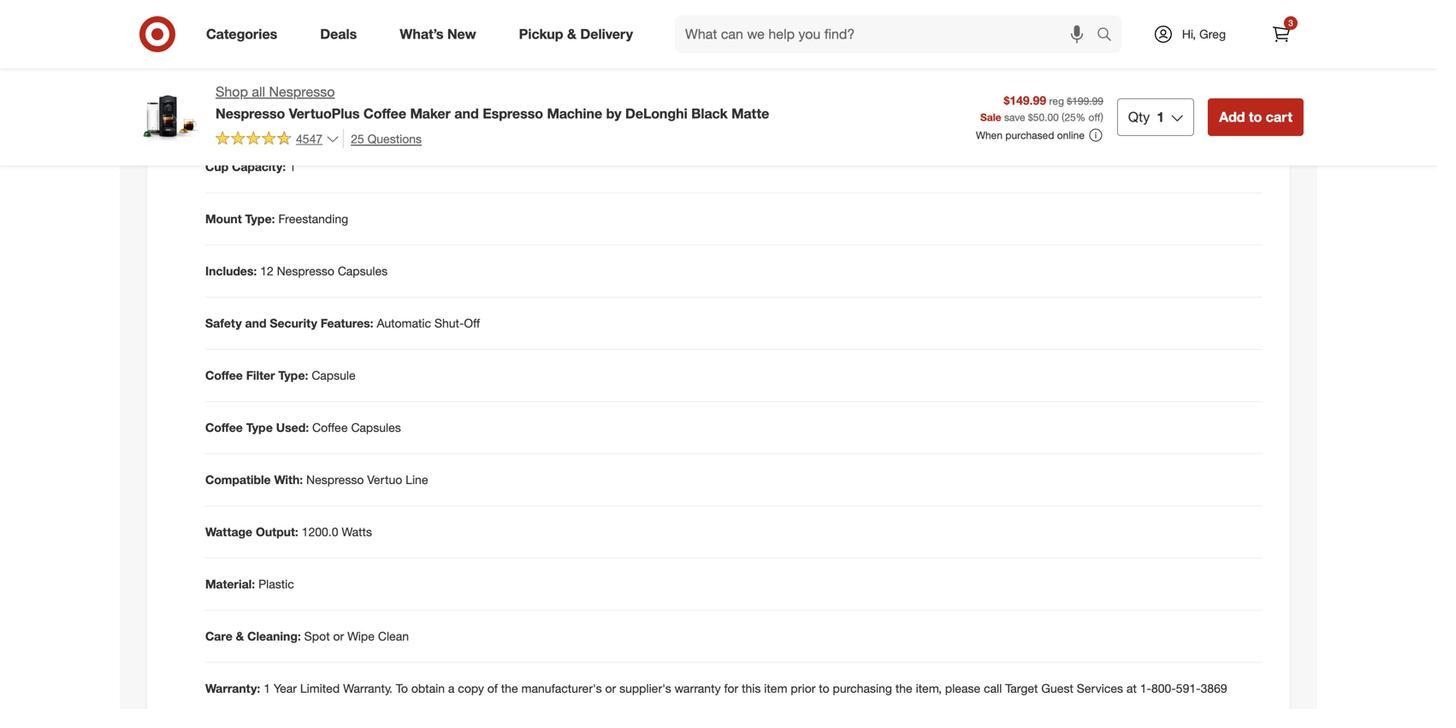 Task type: describe. For each thing, give the bounding box(es) containing it.
and inside shop all nespresso nespresso vertuoplus coffee maker and espresso machine by delonghi black matte
[[454, 105, 479, 122]]

delivery
[[580, 26, 633, 42]]

& for care
[[236, 629, 244, 644]]

deals
[[320, 26, 357, 42]]

please
[[945, 681, 981, 696]]

What can we help you find? suggestions appear below search field
[[675, 15, 1101, 53]]

to
[[396, 681, 408, 696]]

1 vertical spatial 1
[[289, 159, 296, 174]]

warranty
[[675, 681, 721, 696]]

1 the from the left
[[501, 681, 518, 696]]

capacity
[[205, 107, 256, 122]]

prior
[[791, 681, 816, 696]]

pickup & delivery
[[519, 26, 633, 42]]

0 horizontal spatial 25
[[351, 131, 364, 146]]

supplier's
[[619, 681, 671, 696]]

compatible with: nespresso vertuo line
[[205, 472, 428, 487]]

what's new
[[400, 26, 476, 42]]

material: plastic
[[205, 577, 294, 592]]

qty 1
[[1128, 109, 1164, 125]]

wattage
[[205, 525, 252, 539]]

image of nespresso vertuoplus coffee maker and espresso machine by delonghi black matte image
[[133, 82, 202, 151]]

60
[[315, 107, 328, 122]]

plastic
[[258, 577, 294, 592]]

mount type: freestanding
[[205, 211, 348, 226]]

a
[[448, 681, 455, 696]]

coffee right used:
[[312, 420, 348, 435]]

output:
[[256, 525, 298, 539]]

material:
[[205, 577, 255, 592]]

capacity (volume): 60 ounces
[[205, 107, 373, 122]]

capacity:
[[232, 159, 286, 174]]

cart
[[1266, 109, 1293, 125]]

warranty:
[[205, 681, 260, 696]]

safety and security features: automatic shut-off
[[205, 316, 480, 331]]

50.00
[[1033, 111, 1059, 123]]

nespresso for all
[[269, 83, 335, 100]]

cleaning:
[[247, 629, 301, 644]]

shut-
[[435, 316, 464, 331]]

of
[[487, 681, 498, 696]]

care & cleaning: spot or wipe clean
[[205, 629, 409, 644]]

warranty.
[[343, 681, 392, 696]]

4547
[[296, 131, 323, 146]]

mount
[[205, 211, 242, 226]]

$199.99
[[1067, 94, 1103, 107]]

25 inside $149.99 reg $199.99 sale save $ 50.00 ( 25 % off )
[[1065, 111, 1076, 123]]

coffee type used: coffee capsules
[[205, 420, 401, 435]]

search button
[[1089, 15, 1130, 56]]

warranty: 1 year limited warranty. to obtain a copy of the manufacturer's or supplier's warranty for this item prior to purchasing the item, please call target guest services at 1-800-591-3869
[[205, 681, 1227, 696]]

at
[[1127, 681, 1137, 696]]

safety
[[205, 316, 242, 331]]

all
[[252, 83, 265, 100]]

spot
[[304, 629, 330, 644]]

weight: 9.72 pounds
[[205, 55, 318, 70]]

off
[[464, 316, 480, 331]]

3869
[[1201, 681, 1227, 696]]

%
[[1076, 111, 1086, 123]]

weight:
[[205, 55, 248, 70]]

qty
[[1128, 109, 1150, 125]]

0 horizontal spatial and
[[245, 316, 267, 331]]

features:
[[321, 316, 373, 331]]

1 horizontal spatial or
[[605, 681, 616, 696]]

watts
[[342, 525, 372, 539]]

ounces
[[332, 107, 373, 122]]

$149.99 reg $199.99 sale save $ 50.00 ( 25 % off )
[[980, 93, 1103, 123]]

)
[[1101, 111, 1103, 123]]

categories
[[206, 26, 277, 42]]

manufacturer's
[[521, 681, 602, 696]]

clean
[[378, 629, 409, 644]]

guest
[[1041, 681, 1073, 696]]

item
[[764, 681, 787, 696]]

12
[[260, 264, 273, 279]]

care
[[205, 629, 232, 644]]

categories link
[[192, 15, 299, 53]]

2 the from the left
[[896, 681, 913, 696]]

online
[[1057, 129, 1085, 142]]

line
[[406, 472, 428, 487]]

0 vertical spatial type:
[[245, 211, 275, 226]]

deals link
[[306, 15, 378, 53]]

pickup & delivery link
[[504, 15, 654, 53]]

services
[[1077, 681, 1123, 696]]

maker
[[410, 105, 451, 122]]

purchased
[[1005, 129, 1054, 142]]

obtain
[[411, 681, 445, 696]]



Task type: locate. For each thing, give the bounding box(es) containing it.
item,
[[916, 681, 942, 696]]

used:
[[276, 420, 309, 435]]

freestanding
[[278, 211, 348, 226]]

2 horizontal spatial 1
[[1157, 109, 1164, 125]]

questions
[[368, 131, 422, 146]]

matte
[[732, 105, 769, 122]]

& right the care
[[236, 629, 244, 644]]

capsules
[[338, 264, 388, 279], [351, 420, 401, 435]]

25 questions
[[351, 131, 422, 146]]

includes:
[[205, 264, 257, 279]]

1 horizontal spatial &
[[567, 26, 577, 42]]

the
[[501, 681, 518, 696], [896, 681, 913, 696]]

shop
[[216, 83, 248, 100]]

add
[[1219, 109, 1245, 125]]

add to cart button
[[1208, 98, 1304, 136]]

1 vertical spatial to
[[819, 681, 830, 696]]

or right the spot at the left bottom of page
[[333, 629, 344, 644]]

greg
[[1199, 27, 1226, 41]]

nespresso for 12
[[277, 264, 334, 279]]

to right add
[[1249, 109, 1262, 125]]

compatible
[[205, 472, 271, 487]]

coffee left type
[[205, 420, 243, 435]]

1 horizontal spatial 1
[[289, 159, 296, 174]]

save
[[1004, 111, 1025, 123]]

what's new link
[[385, 15, 498, 53]]

to
[[1249, 109, 1262, 125], [819, 681, 830, 696]]

pickup
[[519, 26, 563, 42]]

nespresso for with:
[[306, 472, 364, 487]]

for
[[724, 681, 738, 696]]

(volume):
[[259, 107, 312, 122]]

nespresso up capacity (volume): 60 ounces
[[269, 83, 335, 100]]

0 vertical spatial capsules
[[338, 264, 388, 279]]

limited
[[300, 681, 340, 696]]

1 vertical spatial and
[[245, 316, 267, 331]]

(
[[1062, 111, 1065, 123]]

0 vertical spatial and
[[454, 105, 479, 122]]

1 horizontal spatial type:
[[278, 368, 308, 383]]

9.72
[[251, 55, 274, 70]]

the right of
[[501, 681, 518, 696]]

1200.0
[[302, 525, 338, 539]]

hi,
[[1182, 27, 1196, 41]]

nespresso right with:
[[306, 472, 364, 487]]

1 for warranty:
[[264, 681, 270, 696]]

0 vertical spatial 25
[[1065, 111, 1076, 123]]

1 vertical spatial type:
[[278, 368, 308, 383]]

or
[[333, 629, 344, 644], [605, 681, 616, 696]]

3
[[1289, 18, 1293, 28]]

off
[[1089, 111, 1101, 123]]

vertuo
[[367, 472, 402, 487]]

automatic
[[377, 316, 431, 331]]

coffee left the filter
[[205, 368, 243, 383]]

1 vertical spatial 25
[[351, 131, 364, 146]]

1 horizontal spatial the
[[896, 681, 913, 696]]

call
[[984, 681, 1002, 696]]

capsules up features:
[[338, 264, 388, 279]]

when
[[976, 129, 1003, 142]]

delonghi
[[625, 105, 688, 122]]

1
[[1157, 109, 1164, 125], [289, 159, 296, 174], [264, 681, 270, 696]]

nespresso
[[269, 83, 335, 100], [216, 105, 285, 122], [277, 264, 334, 279], [306, 472, 364, 487]]

0 vertical spatial or
[[333, 629, 344, 644]]

with:
[[274, 472, 303, 487]]

the left item,
[[896, 681, 913, 696]]

1 for qty
[[1157, 109, 1164, 125]]

year
[[274, 681, 297, 696]]

1 vertical spatial &
[[236, 629, 244, 644]]

800-
[[1151, 681, 1176, 696]]

type: right the filter
[[278, 368, 308, 383]]

1 left year
[[264, 681, 270, 696]]

1 down 4547 link
[[289, 159, 296, 174]]

to inside button
[[1249, 109, 1262, 125]]

this
[[742, 681, 761, 696]]

0 horizontal spatial to
[[819, 681, 830, 696]]

wipe
[[347, 629, 375, 644]]

1 horizontal spatial and
[[454, 105, 479, 122]]

0 horizontal spatial or
[[333, 629, 344, 644]]

0 vertical spatial 1
[[1157, 109, 1164, 125]]

includes: 12 nespresso capsules
[[205, 264, 388, 279]]

1 vertical spatial or
[[605, 681, 616, 696]]

cup capacity: 1
[[205, 159, 296, 174]]

nespresso down the all
[[216, 105, 285, 122]]

0 horizontal spatial the
[[501, 681, 518, 696]]

0 horizontal spatial 1
[[264, 681, 270, 696]]

to right the prior
[[819, 681, 830, 696]]

0 vertical spatial &
[[567, 26, 577, 42]]

3 link
[[1263, 15, 1300, 53]]

591-
[[1176, 681, 1201, 696]]

0 horizontal spatial type:
[[245, 211, 275, 226]]

vertuoplus
[[289, 105, 360, 122]]

type:
[[245, 211, 275, 226], [278, 368, 308, 383]]

or left the supplier's
[[605, 681, 616, 696]]

coffee up the 25 questions
[[364, 105, 406, 122]]

nespresso right 12 at left
[[277, 264, 334, 279]]

1 horizontal spatial to
[[1249, 109, 1262, 125]]

and right maker
[[454, 105, 479, 122]]

capsules up vertuo at the left of the page
[[351, 420, 401, 435]]

by
[[606, 105, 622, 122]]

$
[[1028, 111, 1033, 123]]

& right pickup
[[567, 26, 577, 42]]

when purchased online
[[976, 129, 1085, 142]]

machine
[[547, 105, 602, 122]]

cup
[[205, 159, 229, 174]]

25 up online
[[1065, 111, 1076, 123]]

shop all nespresso nespresso vertuoplus coffee maker and espresso machine by delonghi black matte
[[216, 83, 769, 122]]

0 vertical spatial to
[[1249, 109, 1262, 125]]

pounds
[[278, 55, 318, 70]]

25 down ounces
[[351, 131, 364, 146]]

1 horizontal spatial 25
[[1065, 111, 1076, 123]]

filter
[[246, 368, 275, 383]]

add to cart
[[1219, 109, 1293, 125]]

and right safety
[[245, 316, 267, 331]]

2 vertical spatial 1
[[264, 681, 270, 696]]

$149.99
[[1004, 93, 1046, 108]]

type: right mount
[[245, 211, 275, 226]]

& for pickup
[[567, 26, 577, 42]]

black
[[691, 105, 728, 122]]

capsule
[[312, 368, 356, 383]]

0 horizontal spatial &
[[236, 629, 244, 644]]

security
[[270, 316, 317, 331]]

1 vertical spatial capsules
[[351, 420, 401, 435]]

&
[[567, 26, 577, 42], [236, 629, 244, 644]]

sale
[[980, 111, 1001, 123]]

25 questions link
[[343, 129, 422, 149]]

1 right qty
[[1157, 109, 1164, 125]]

1-
[[1140, 681, 1151, 696]]

coffee inside shop all nespresso nespresso vertuoplus coffee maker and espresso machine by delonghi black matte
[[364, 105, 406, 122]]

and
[[454, 105, 479, 122], [245, 316, 267, 331]]

coffee filter type: capsule
[[205, 368, 356, 383]]

type
[[246, 420, 273, 435]]

new
[[447, 26, 476, 42]]

4547 link
[[216, 129, 340, 150]]



Task type: vqa. For each thing, say whether or not it's contained in the screenshot.
Safety and Security Features: Automatic Shut-Off
yes



